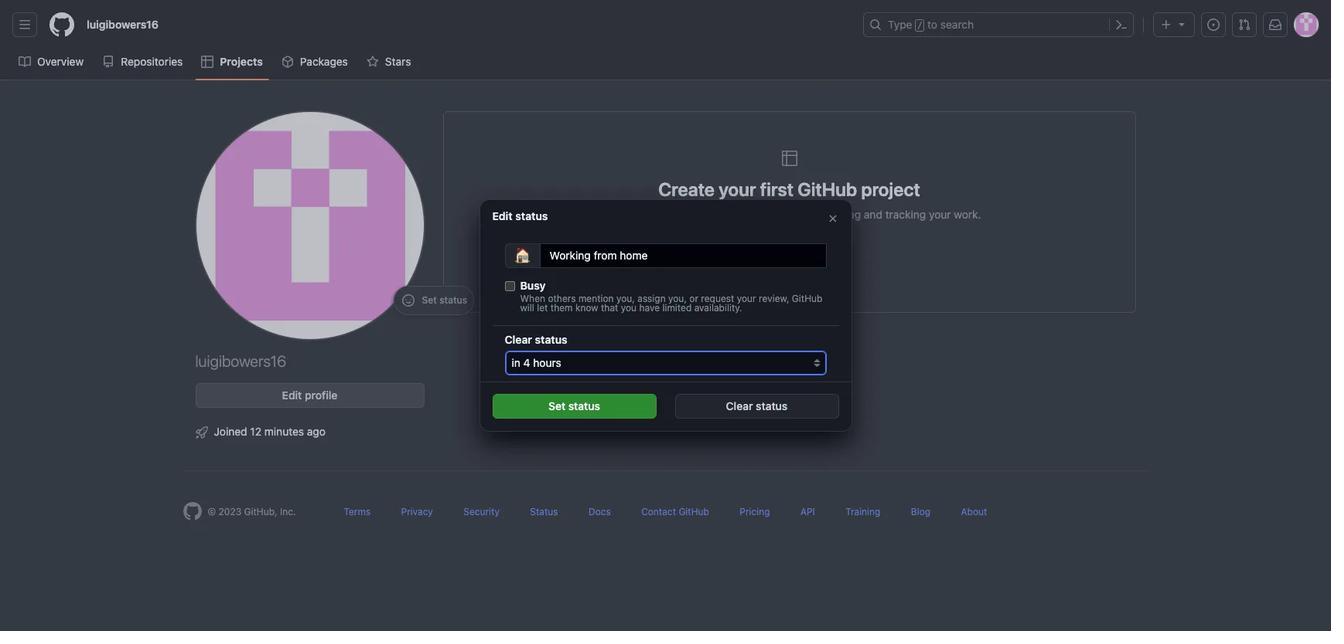 Task type: locate. For each thing, give the bounding box(es) containing it.
status inside button
[[756, 400, 788, 413]]

1 horizontal spatial you,
[[668, 293, 687, 305]]

0 vertical spatial edit
[[492, 210, 513, 223]]

rocket image
[[195, 427, 208, 439]]

table image
[[201, 56, 214, 68], [780, 149, 799, 168]]

notifications image
[[1269, 19, 1282, 31]]

project
[[861, 179, 920, 200], [784, 248, 820, 261]]

0 horizontal spatial you,
[[616, 293, 635, 305]]

and
[[864, 208, 882, 221]]

tool
[[780, 208, 799, 221]]

you
[[621, 302, 637, 314]]

status
[[530, 507, 558, 518]]

github inside busy when others mention you, assign you, or request your review,           github will let them know that you have limited availability.
[[792, 293, 822, 305]]

projects
[[220, 55, 263, 68], [597, 208, 638, 221]]

1 horizontal spatial edit
[[492, 210, 513, 223]]

terms link
[[344, 507, 371, 518]]

edit status dialog
[[480, 200, 851, 432]]

0 horizontal spatial table image
[[201, 56, 214, 68]]

0 vertical spatial github
[[798, 179, 857, 200]]

your up flexible
[[719, 179, 756, 200]]

to
[[927, 18, 937, 31]]

clear status button
[[675, 394, 839, 419]]

set status
[[422, 295, 467, 306], [548, 400, 600, 413]]

overview link
[[12, 50, 90, 73]]

0 horizontal spatial set status
[[422, 295, 467, 306]]

set status inside edit status dialog
[[548, 400, 600, 413]]

homepage image up 'overview'
[[49, 12, 74, 37]]

1 vertical spatial edit
[[282, 389, 302, 402]]

homepage image
[[49, 12, 74, 37], [183, 503, 201, 521]]

stars link
[[360, 50, 417, 73]]

contact
[[641, 507, 676, 518]]

🏠
[[514, 245, 531, 266]]

set
[[422, 295, 437, 306], [548, 400, 566, 413]]

github up planning
[[798, 179, 857, 200]]

0 vertical spatial set status button
[[400, 293, 467, 309]]

edit up 🏠 dropdown button
[[492, 210, 513, 223]]

limited
[[662, 302, 692, 314]]

0 vertical spatial project
[[861, 179, 920, 200]]

1 horizontal spatial project
[[861, 179, 920, 200]]

blog
[[911, 507, 930, 518]]

clear inside clear status button
[[726, 400, 753, 413]]

first
[[760, 179, 794, 200]]

1 vertical spatial set status button
[[492, 394, 656, 419]]

1 vertical spatial homepage image
[[183, 503, 201, 521]]

contact github
[[641, 507, 709, 518]]

book image
[[19, 56, 31, 68]]

0 horizontal spatial homepage image
[[49, 12, 74, 37]]

homepage image left ©
[[183, 503, 201, 521]]

project right new at top
[[784, 248, 820, 261]]

your
[[719, 179, 756, 200], [929, 208, 951, 221], [737, 293, 756, 305]]

luigibowers16 up repo icon
[[87, 18, 159, 31]]

1 vertical spatial github
[[792, 293, 822, 305]]

table image right repositories
[[201, 56, 214, 68]]

busy when others mention you, assign you, or request your review,           github will let them know that you have limited availability.
[[520, 279, 822, 314]]

luigibowers16
[[87, 18, 159, 31], [195, 353, 286, 370]]

git pull request image
[[1238, 19, 1251, 31]]

set inside edit status dialog
[[548, 400, 566, 413]]

command palette image
[[1115, 19, 1128, 31]]

footer
[[171, 471, 1161, 560]]

or
[[689, 293, 698, 305]]

clear
[[505, 333, 532, 346], [726, 400, 753, 413]]

when
[[520, 293, 545, 305]]

1 horizontal spatial set
[[548, 400, 566, 413]]

tracking
[[885, 208, 926, 221]]

1 vertical spatial clear
[[726, 400, 753, 413]]

github right review,
[[792, 293, 822, 305]]

security link
[[463, 507, 500, 518]]

1 horizontal spatial table image
[[780, 149, 799, 168]]

edit status
[[492, 210, 548, 223]]

inc.
[[280, 507, 296, 518]]

about link
[[961, 507, 987, 518]]

0 vertical spatial projects
[[220, 55, 263, 68]]

project inside the create your first github project projects are a customizable, flexible tool for planning and tracking your work.
[[861, 179, 920, 200]]

projects left package image
[[220, 55, 263, 68]]

your inside busy when others mention you, assign you, or request your review,           github will let them know that you have limited availability.
[[737, 293, 756, 305]]

1 vertical spatial project
[[784, 248, 820, 261]]

stars
[[385, 55, 411, 68]]

training link
[[846, 507, 880, 518]]

clear status
[[505, 333, 568, 346], [726, 400, 788, 413]]

close image
[[826, 213, 839, 225]]

your left work.
[[929, 208, 951, 221]]

you,
[[616, 293, 635, 305], [668, 293, 687, 305]]

table image inside projects link
[[201, 56, 214, 68]]

table image for projects
[[201, 56, 214, 68]]

1 vertical spatial your
[[929, 208, 951, 221]]

overview
[[37, 55, 84, 68]]

1 vertical spatial set status
[[548, 400, 600, 413]]

0 horizontal spatial project
[[784, 248, 820, 261]]

edit left "profile"
[[282, 389, 302, 402]]

0 horizontal spatial clear
[[505, 333, 532, 346]]

1 horizontal spatial luigibowers16
[[195, 353, 286, 370]]

1 vertical spatial set
[[548, 400, 566, 413]]

projects left are
[[597, 208, 638, 221]]

1 vertical spatial luigibowers16
[[195, 353, 286, 370]]

2 vertical spatial your
[[737, 293, 756, 305]]

table image up the first
[[780, 149, 799, 168]]

1 horizontal spatial projects
[[597, 208, 638, 221]]

0 vertical spatial homepage image
[[49, 12, 74, 37]]

you, left or
[[668, 293, 687, 305]]

1 horizontal spatial clear status
[[726, 400, 788, 413]]

1 horizontal spatial homepage image
[[183, 503, 201, 521]]

projects link
[[195, 50, 269, 73]]

github right contact
[[679, 507, 709, 518]]

0 horizontal spatial set
[[422, 295, 437, 306]]

edit
[[492, 210, 513, 223], [282, 389, 302, 402]]

1 horizontal spatial set status button
[[492, 394, 656, 419]]

©
[[208, 507, 216, 518]]

packages
[[300, 55, 348, 68]]

0 horizontal spatial clear status
[[505, 333, 568, 346]]

project up tracking
[[861, 179, 920, 200]]

planning
[[818, 208, 861, 221]]

you, left have
[[616, 293, 635, 305]]

edit inside dialog
[[492, 210, 513, 223]]

assign
[[638, 293, 666, 305]]

0 vertical spatial table image
[[201, 56, 214, 68]]

about
[[961, 507, 987, 518]]

0 horizontal spatial luigibowers16
[[87, 18, 159, 31]]

will
[[520, 302, 534, 314]]

type / to search
[[888, 18, 974, 31]]

profile
[[305, 389, 337, 402]]

What's your current status? text field
[[539, 244, 826, 268]]

0 horizontal spatial projects
[[220, 55, 263, 68]]

for
[[801, 208, 815, 221]]

repo image
[[102, 56, 115, 68]]

status
[[515, 210, 548, 223], [439, 295, 467, 306], [535, 333, 568, 346], [568, 400, 600, 413], [756, 400, 788, 413]]

1 vertical spatial projects
[[597, 208, 638, 221]]

0 horizontal spatial edit
[[282, 389, 302, 402]]

your left review,
[[737, 293, 756, 305]]

joined
[[214, 425, 247, 439]]

0 vertical spatial clear
[[505, 333, 532, 346]]

projects inside the create your first github project projects are a customizable, flexible tool for planning and tracking your work.
[[597, 208, 638, 221]]

0 vertical spatial luigibowers16
[[87, 18, 159, 31]]

new project button
[[748, 243, 830, 268]]

0 vertical spatial set
[[422, 295, 437, 306]]

new project
[[758, 248, 820, 261]]

edit profile
[[282, 389, 337, 402]]

1 horizontal spatial clear
[[726, 400, 753, 413]]

repositories
[[121, 55, 183, 68]]

api link
[[800, 507, 815, 518]]

1 horizontal spatial set status
[[548, 400, 600, 413]]

edit inside button
[[282, 389, 302, 402]]

0 vertical spatial clear status
[[505, 333, 568, 346]]

smiley image
[[402, 295, 414, 307]]

github
[[798, 179, 857, 200], [792, 293, 822, 305], [679, 507, 709, 518]]

set status button
[[400, 293, 467, 309], [492, 394, 656, 419]]

1 vertical spatial clear status
[[726, 400, 788, 413]]

luigibowers16 up "joined"
[[195, 353, 286, 370]]

security
[[463, 507, 500, 518]]

1 vertical spatial table image
[[780, 149, 799, 168]]

ago
[[307, 425, 326, 439]]

0 vertical spatial your
[[719, 179, 756, 200]]

edit for edit status
[[492, 210, 513, 223]]



Task type: vqa. For each thing, say whether or not it's contained in the screenshot.
Pull
no



Task type: describe. For each thing, give the bounding box(es) containing it.
© 2023 github, inc.
[[208, 507, 296, 518]]

api
[[800, 507, 815, 518]]

pricing link
[[740, 507, 770, 518]]

have
[[639, 302, 660, 314]]

star image
[[367, 56, 379, 68]]

mention
[[578, 293, 614, 305]]

availability.
[[694, 302, 742, 314]]

package image
[[281, 56, 294, 68]]

terms
[[344, 507, 371, 518]]

privacy link
[[401, 507, 433, 518]]

set status button inside edit status dialog
[[492, 394, 656, 419]]

create your first github project projects are a customizable, flexible tool for planning and tracking your work.
[[597, 179, 981, 221]]

table image for create your first github project
[[780, 149, 799, 168]]

work.
[[954, 208, 981, 221]]

are
[[641, 208, 657, 221]]

let
[[537, 302, 548, 314]]

edit for edit profile
[[282, 389, 302, 402]]

project inside button
[[784, 248, 820, 261]]

issue opened image
[[1207, 19, 1220, 31]]

training
[[846, 507, 880, 518]]

status link
[[530, 507, 558, 518]]

docs link
[[589, 507, 611, 518]]

2023
[[219, 507, 241, 518]]

create
[[658, 179, 715, 200]]

🏠 button
[[505, 244, 540, 268]]

know
[[575, 302, 598, 314]]

2 vertical spatial github
[[679, 507, 709, 518]]

contact github link
[[641, 507, 709, 518]]

busy
[[520, 279, 546, 292]]

1 you, from the left
[[616, 293, 635, 305]]

others
[[548, 293, 576, 305]]

plus image
[[1160, 19, 1172, 31]]

search
[[940, 18, 974, 31]]

privacy
[[401, 507, 433, 518]]

docs
[[589, 507, 611, 518]]

new
[[758, 248, 781, 261]]

/
[[917, 20, 923, 31]]

review,
[[759, 293, 789, 305]]

luigibowers16 link
[[80, 12, 165, 37]]

change your avatar image
[[195, 111, 424, 340]]

joined 12 minutes ago
[[214, 425, 326, 439]]

blog link
[[911, 507, 930, 518]]

0 horizontal spatial set status button
[[400, 293, 467, 309]]

github inside the create your first github project projects are a customizable, flexible tool for planning and tracking your work.
[[798, 179, 857, 200]]

0 vertical spatial set status
[[422, 295, 467, 306]]

triangle down image
[[1176, 18, 1188, 30]]

2 you, from the left
[[668, 293, 687, 305]]

type
[[888, 18, 912, 31]]

flexible
[[741, 208, 777, 221]]

clear status inside button
[[726, 400, 788, 413]]

a
[[660, 208, 666, 221]]

repositories link
[[96, 50, 189, 73]]

them
[[551, 302, 573, 314]]

that
[[601, 302, 618, 314]]

Busy checkbox
[[505, 282, 515, 292]]

request
[[701, 293, 734, 305]]

packages link
[[275, 50, 354, 73]]

github,
[[244, 507, 277, 518]]

customizable,
[[669, 208, 738, 221]]

footer containing © 2023 github, inc.
[[171, 471, 1161, 560]]

minutes
[[264, 425, 304, 439]]

edit profile button
[[195, 384, 424, 408]]

pricing
[[740, 507, 770, 518]]

12
[[250, 425, 261, 439]]



